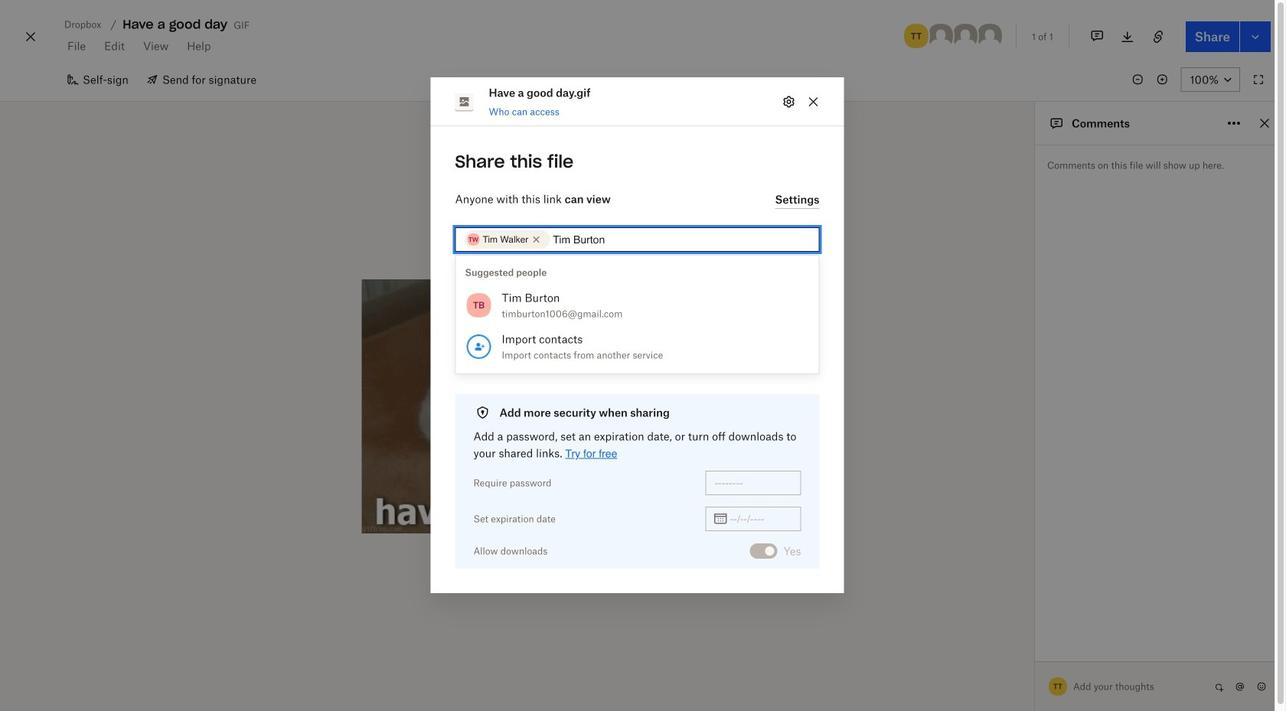 Task type: describe. For each thing, give the bounding box(es) containing it.
1 option from the top
[[456, 285, 819, 326]]

Require password text field
[[715, 475, 792, 492]]

have a good day.gif image
[[362, 280, 673, 534]]

close right sidebar image
[[1256, 114, 1274, 132]]

jeremy miller image
[[927, 22, 955, 50]]



Task type: vqa. For each thing, say whether or not it's contained in the screenshot.
SET EXPIRATION DATE text box
yes



Task type: locate. For each thing, give the bounding box(es) containing it.
option
[[456, 285, 819, 326], [456, 326, 819, 367]]

terry turtle image
[[903, 22, 930, 50]]

Add your thoughts text field
[[1074, 675, 1210, 699]]

None text field
[[553, 231, 811, 248]]

add your thoughts image
[[1074, 678, 1198, 695]]

sharing modal dialog
[[431, 77, 844, 711]]

2 option from the top
[[456, 326, 819, 367]]

Set expiration date text field
[[730, 511, 792, 528]]

tim burton image
[[952, 22, 979, 50]]

Add a note (optional) text field
[[455, 258, 820, 318]]

timbo.slice24.07@gmail.com image
[[976, 22, 1004, 50]]

close image
[[21, 25, 40, 49]]



